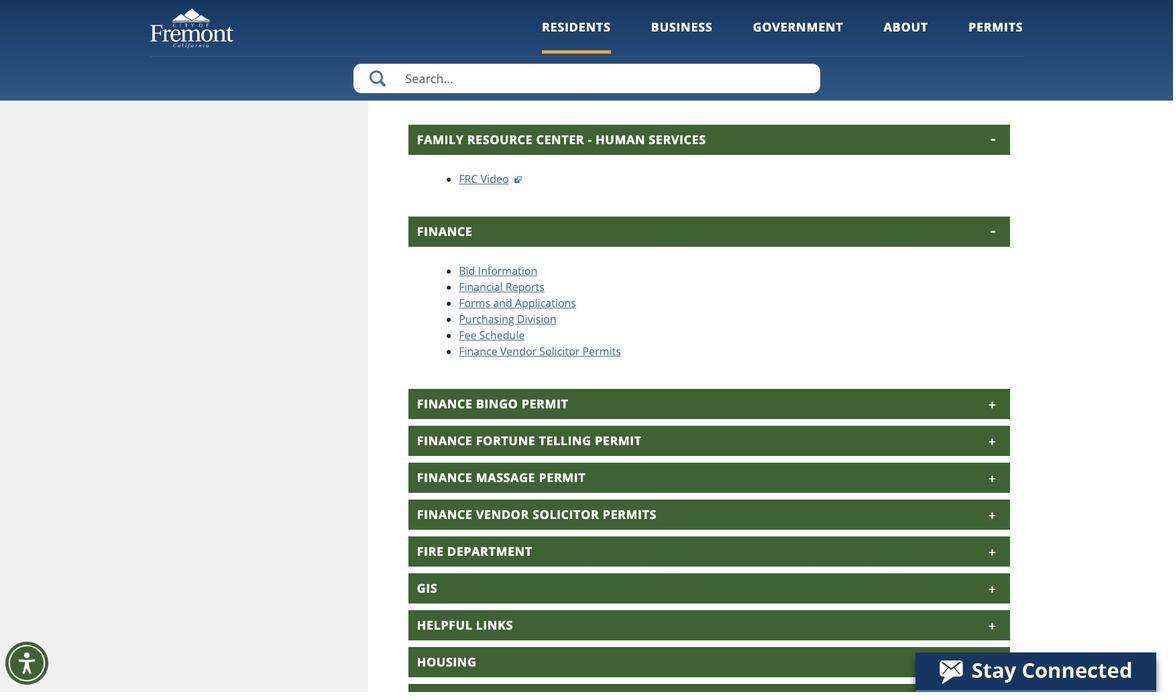 Task type: describe. For each thing, give the bounding box(es) containing it.
storm
[[459, 80, 489, 94]]

bid information financial reports forms and applications purchasing division fee schedule finance vendor solicitor permits
[[459, 264, 621, 359]]

permit for finance massage permit
[[539, 470, 586, 486]]

republic
[[459, 15, 502, 30]]

special
[[607, 31, 642, 46]]

finance for finance
[[417, 223, 473, 239]]

purchasing division link
[[459, 312, 557, 327]]

family resource center - human services
[[417, 131, 706, 147]]

finance bingo permit
[[417, 396, 569, 412]]

bid information link
[[459, 264, 538, 278]]

vendor inside bid information financial reports forms and applications purchasing division fee schedule finance vendor solicitor permits
[[500, 344, 537, 359]]

resource
[[467, 131, 533, 147]]

massage
[[476, 470, 535, 486]]

applications
[[515, 296, 576, 311]]

drain
[[492, 80, 520, 94]]

forms and applications link
[[459, 296, 576, 311]]

styrofoam
[[496, 48, 548, 62]]

gis
[[417, 580, 437, 596]]

and
[[493, 296, 512, 311]]

frc video link
[[459, 172, 522, 186]]

events
[[645, 31, 678, 46]]

finance for finance bingo permit
[[417, 396, 473, 412]]

fortune
[[476, 433, 536, 449]]

republic services of alameda county free recycling containers for special events report styrofoam users stop junk mail storm drain (ms4) map
[[459, 15, 678, 94]]

Search text field
[[353, 64, 820, 93]]

permit for finance bingo permit
[[522, 396, 569, 412]]

-
[[588, 131, 592, 147]]

of
[[548, 15, 558, 30]]

business link
[[651, 19, 713, 53]]

(ms4)
[[523, 80, 551, 94]]

government
[[753, 19, 844, 35]]

forms
[[459, 296, 490, 311]]

finance for finance massage permit
[[417, 470, 473, 486]]

business
[[651, 19, 713, 35]]

report
[[459, 48, 493, 62]]

finance fortune telling permit
[[417, 433, 642, 449]]

human
[[596, 131, 645, 147]]

map
[[553, 80, 575, 94]]

information
[[478, 264, 538, 278]]

purchasing
[[459, 312, 514, 327]]

finance vendor solicitor permits
[[417, 506, 657, 523]]

1 horizontal spatial services
[[649, 131, 706, 147]]

fee schedule link
[[459, 328, 525, 343]]

frc video
[[459, 172, 509, 186]]

0 vertical spatial permits
[[969, 19, 1023, 35]]



Task type: locate. For each thing, give the bounding box(es) containing it.
finance
[[417, 223, 473, 239], [459, 344, 498, 359], [417, 396, 473, 412], [417, 433, 473, 449], [417, 470, 473, 486], [417, 506, 473, 523]]

financial reports link
[[459, 280, 545, 294]]

finance left bingo
[[417, 396, 473, 412]]

2 vertical spatial permits
[[603, 506, 657, 523]]

links
[[476, 617, 513, 633]]

about
[[884, 19, 928, 35]]

report styrofoam users link
[[459, 48, 579, 62]]

permit right telling
[[595, 433, 642, 449]]

storm drain (ms4) map link
[[459, 80, 575, 94]]

services inside republic services of alameda county free recycling containers for special events report styrofoam users stop junk mail storm drain (ms4) map
[[505, 15, 545, 30]]

government link
[[753, 19, 844, 53]]

1 vertical spatial services
[[649, 131, 706, 147]]

alameda
[[561, 15, 605, 30]]

permits inside bid information financial reports forms and applications purchasing division fee schedule finance vendor solicitor permits
[[583, 344, 621, 359]]

center
[[536, 131, 585, 147]]

permit
[[522, 396, 569, 412], [595, 433, 642, 449], [539, 470, 586, 486]]

fire
[[417, 543, 444, 559]]

finance vendor solicitor permits link
[[459, 344, 621, 359]]

finance massage permit
[[417, 470, 586, 486]]

county
[[608, 15, 643, 30]]

vendor down finance massage permit
[[476, 506, 529, 523]]

services up recycling
[[505, 15, 545, 30]]

vendor down schedule
[[500, 344, 537, 359]]

finance down finance bingo permit
[[417, 433, 473, 449]]

helpful
[[417, 617, 473, 633]]

financial
[[459, 280, 503, 294]]

0 horizontal spatial services
[[505, 15, 545, 30]]

permit up "finance fortune telling permit"
[[522, 396, 569, 412]]

containers
[[533, 31, 587, 46]]

residents link
[[542, 19, 611, 53]]

permits link
[[969, 19, 1023, 53]]

frc
[[459, 172, 478, 186]]

stop junk mail link
[[459, 64, 543, 78]]

0 vertical spatial services
[[505, 15, 545, 30]]

junk
[[485, 64, 506, 78]]

finance for finance vendor solicitor permits
[[417, 506, 473, 523]]

users
[[550, 48, 579, 62]]

for
[[590, 31, 604, 46]]

about link
[[884, 19, 928, 53]]

0 vertical spatial solicitor
[[540, 344, 580, 359]]

2 vertical spatial permit
[[539, 470, 586, 486]]

recycling
[[484, 31, 530, 46]]

department
[[447, 543, 532, 559]]

republic services of alameda county link
[[459, 15, 657, 30]]

finance up the fire
[[417, 506, 473, 523]]

1 vertical spatial permit
[[595, 433, 642, 449]]

finance for finance fortune telling permit
[[417, 433, 473, 449]]

video
[[481, 172, 509, 186]]

stop
[[459, 64, 482, 78]]

residents
[[542, 19, 611, 35]]

1 vertical spatial vendor
[[476, 506, 529, 523]]

finance up bid
[[417, 223, 473, 239]]

0 vertical spatial vendor
[[500, 344, 537, 359]]

housing
[[417, 654, 477, 670]]

solicitor
[[540, 344, 580, 359], [533, 506, 599, 523]]

permits
[[969, 19, 1023, 35], [583, 344, 621, 359], [603, 506, 657, 523]]

free
[[459, 31, 481, 46]]

services
[[505, 15, 545, 30], [649, 131, 706, 147]]

vendor
[[500, 344, 537, 359], [476, 506, 529, 523]]

free recycling containers for special events link
[[459, 31, 678, 46]]

solicitor inside bid information financial reports forms and applications purchasing division fee schedule finance vendor solicitor permits
[[540, 344, 580, 359]]

family
[[417, 131, 464, 147]]

finance left the 'massage'
[[417, 470, 473, 486]]

fee
[[459, 328, 477, 343]]

bid
[[459, 264, 475, 278]]

helpful links
[[417, 617, 513, 633]]

1 vertical spatial permits
[[583, 344, 621, 359]]

stay connected image
[[916, 653, 1155, 690]]

mail
[[509, 64, 530, 78]]

1 vertical spatial solicitor
[[533, 506, 599, 523]]

fire department
[[417, 543, 532, 559]]

telling
[[539, 433, 592, 449]]

finance inside bid information financial reports forms and applications purchasing division fee schedule finance vendor solicitor permits
[[459, 344, 498, 359]]

reports
[[506, 280, 545, 294]]

permit down telling
[[539, 470, 586, 486]]

bingo
[[476, 396, 518, 412]]

0 vertical spatial permit
[[522, 396, 569, 412]]

services right human
[[649, 131, 706, 147]]

division
[[517, 312, 557, 327]]

finance down fee on the top of the page
[[459, 344, 498, 359]]

schedule
[[479, 328, 525, 343]]



Task type: vqa. For each thing, say whether or not it's contained in the screenshot.
Update
no



